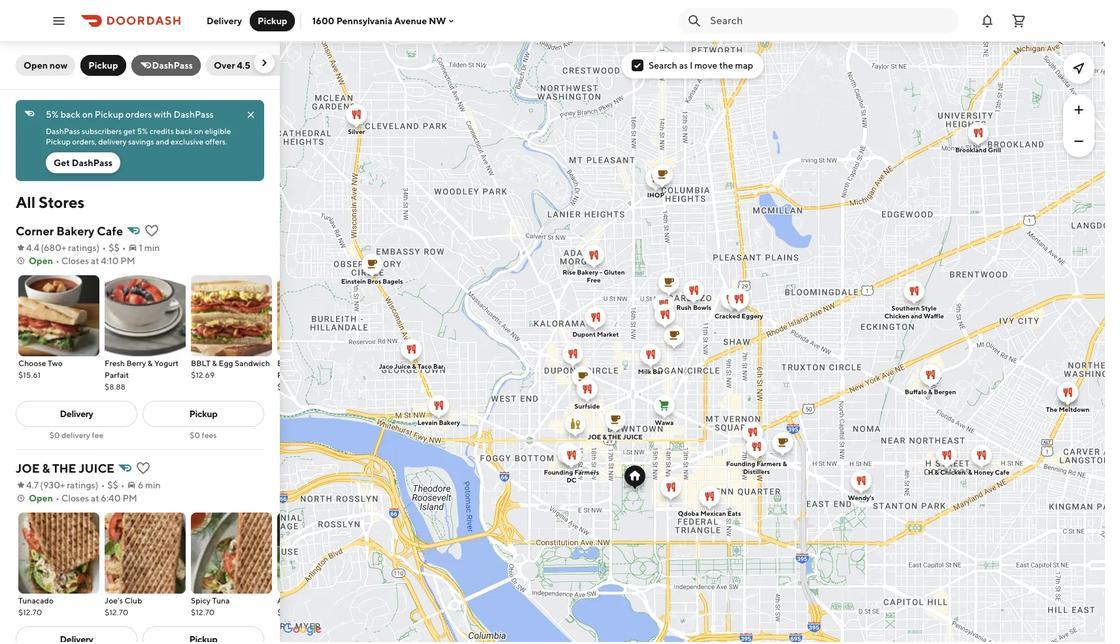Task type: vqa. For each thing, say whether or not it's contained in the screenshot.
the from
no



Task type: describe. For each thing, give the bounding box(es) containing it.
pm for corner bakery cafe
[[121, 256, 135, 266]]

map
[[736, 60, 754, 71]]

4.4
[[26, 243, 39, 253]]

tunacado
[[18, 596, 54, 606]]

choose two $15.61
[[18, 359, 63, 380]]

• down 680+
[[56, 256, 59, 266]]

0 horizontal spatial 5%
[[46, 109, 59, 120]]

two
[[48, 359, 63, 368]]

930+
[[43, 480, 65, 491]]

move
[[695, 60, 718, 71]]

open now button
[[16, 55, 75, 76]]

ratings for cafe
[[68, 243, 97, 253]]

over 4.5 button
[[206, 55, 293, 76]]

fee
[[92, 431, 104, 440]]

bacon
[[277, 359, 300, 368]]

map region
[[134, 0, 1106, 643]]

$0 fees
[[190, 431, 217, 440]]

dashpass subscribers get 5% credits back on eligible pickup orders, delivery savings and exclusive offers.
[[46, 126, 233, 147]]

get dashpass
[[54, 158, 113, 168]]

eligible
[[205, 126, 231, 136]]

open now
[[24, 60, 68, 71]]

6 min
[[138, 480, 161, 491]]

subscribers
[[82, 126, 122, 136]]

$0 for pickup
[[190, 431, 200, 440]]

now
[[50, 60, 68, 71]]

credits
[[150, 126, 174, 136]]

$10.15
[[277, 382, 301, 392]]

click to add this store to your saved list image for joe & the juice
[[135, 461, 151, 476]]

$15.61
[[18, 370, 41, 380]]

tuna
[[212, 596, 230, 606]]

pickup link
[[143, 401, 264, 427]]

joe's club $12.70
[[105, 596, 142, 618]]

$$ for joe & the juice
[[108, 480, 118, 491]]

average rating of 4.7 out of 5 element
[[16, 479, 39, 492]]

) for the
[[95, 480, 98, 491]]

orders,
[[72, 137, 97, 147]]

cheddar
[[309, 359, 341, 368]]

avocado
[[277, 596, 310, 606]]

get dashpass button
[[46, 152, 121, 173]]

$12.70 inside joe's club $12.70
[[105, 608, 128, 618]]

savings
[[128, 137, 154, 147]]

delivery link
[[16, 401, 137, 427]]

and inside dashpass subscribers get 5% credits back on eligible pickup orders, delivery savings and exclusive offers.
[[156, 137, 169, 147]]

panini
[[277, 370, 300, 380]]

stores
[[39, 193, 85, 211]]

joe's
[[105, 596, 123, 606]]

tunacado $12.70
[[18, 596, 54, 618]]

at for cafe
[[91, 256, 99, 266]]

fresh berry & yogurt parfait $8.88
[[105, 359, 179, 392]]

notification bell image
[[980, 13, 996, 28]]

corner bakery cafe
[[16, 224, 123, 238]]

fresh
[[105, 359, 125, 368]]

4.7
[[26, 480, 39, 491]]

1600
[[312, 15, 335, 26]]

the
[[720, 60, 734, 71]]

1
[[139, 243, 143, 253]]

as
[[680, 60, 689, 71]]

choose two image
[[18, 276, 99, 357]]

parfait
[[105, 370, 129, 380]]

pm for joe & the juice
[[123, 493, 137, 504]]

all stores
[[16, 193, 85, 211]]

( for corner
[[41, 243, 44, 253]]

5% back on pickup orders with dashpass
[[46, 109, 214, 120]]

spicy
[[191, 596, 211, 606]]

• $$ for joe & the juice
[[101, 480, 118, 491]]

0 vertical spatial on
[[82, 109, 93, 120]]

dashpass up with
[[152, 60, 193, 71]]

) for cafe
[[97, 243, 100, 253]]

open for corner
[[29, 256, 53, 266]]

0 items, open order cart image
[[1012, 13, 1027, 28]]

delivery for "delivery" link
[[60, 409, 93, 419]]

4.5
[[237, 60, 251, 71]]

berry
[[127, 359, 146, 368]]

bblt
[[191, 359, 211, 368]]

offers.
[[205, 137, 228, 147]]

avocado $12.70
[[277, 596, 310, 618]]

5% inside dashpass subscribers get 5% credits back on eligible pickup orders, delivery savings and exclusive offers.
[[137, 126, 148, 136]]

4:10
[[101, 256, 119, 266]]

fees
[[202, 431, 217, 440]]

search
[[649, 60, 678, 71]]

get
[[124, 126, 135, 136]]

6:40
[[101, 493, 121, 504]]

back inside dashpass subscribers get 5% credits back on eligible pickup orders, delivery savings and exclusive offers.
[[176, 126, 193, 136]]

( 930+ ratings )
[[40, 480, 98, 491]]

dashpass inside dashpass subscribers get 5% credits back on eligible pickup orders, delivery savings and exclusive offers.
[[46, 126, 80, 136]]

orders
[[126, 109, 152, 120]]

min for corner bakery cafe
[[144, 243, 160, 253]]

6
[[138, 480, 143, 491]]

bblt & egg sandwich $12.69
[[191, 359, 270, 380]]

search as i move the map
[[649, 60, 754, 71]]

get
[[54, 158, 70, 168]]

open • closes at 6:40 pm
[[29, 493, 137, 504]]

• left 6
[[121, 480, 125, 491]]

over
[[214, 60, 235, 71]]

$12.70 inside avocado $12.70
[[277, 608, 301, 618]]

1600 pennsylvania avenue nw button
[[312, 15, 457, 26]]

• left 1
[[122, 243, 126, 253]]

with
[[154, 109, 172, 120]]

next image
[[259, 58, 270, 68]]

$0 delivery fee
[[50, 431, 104, 440]]

avenue
[[395, 15, 427, 26]]

bacon & cheddar panini $10.15
[[277, 359, 341, 392]]

tunacado image
[[18, 513, 99, 594]]

zoom out image
[[1072, 133, 1088, 149]]



Task type: locate. For each thing, give the bounding box(es) containing it.
& inside bblt & egg sandwich $12.69
[[212, 359, 217, 368]]

delivery for delivery button
[[207, 15, 242, 26]]

zoom in image
[[1072, 102, 1088, 118]]

$12.70 down avocado
[[277, 608, 301, 618]]

closes down ( 930+ ratings )
[[61, 493, 89, 504]]

average rating of 4.4 out of 5 element
[[16, 241, 39, 255]]

bar
[[434, 363, 444, 370], [434, 363, 444, 370], [653, 368, 664, 376], [653, 368, 664, 376]]

1 vertical spatial pm
[[123, 493, 137, 504]]

) up open • closes at 6:40 pm
[[95, 480, 98, 491]]

open • closes at 4:10 pm
[[29, 256, 135, 266]]

back up orders,
[[60, 109, 80, 120]]

egg
[[219, 359, 233, 368]]

1 min
[[139, 243, 160, 253]]

2 closes from the top
[[61, 493, 89, 504]]

( for joe
[[40, 480, 43, 491]]

$8.88
[[105, 382, 126, 392]]

1 vertical spatial • $$
[[101, 480, 118, 491]]

0 horizontal spatial back
[[60, 109, 80, 120]]

0 vertical spatial )
[[97, 243, 100, 253]]

pickup button right now
[[81, 55, 126, 76]]

click to add this store to your saved list image for corner bakery cafe
[[144, 223, 160, 239]]

exclusive
[[171, 137, 204, 147]]

spicy tuna image
[[191, 513, 272, 594]]

einstein bros bagels
[[341, 277, 403, 285], [341, 277, 403, 285]]

on up 'subscribers'
[[82, 109, 93, 120]]

rise bakery - gluten free
[[563, 268, 625, 284], [563, 268, 625, 284]]

1 vertical spatial at
[[91, 493, 99, 504]]

( right 4.7
[[40, 480, 43, 491]]

open inside 'button'
[[24, 60, 48, 71]]

4 $12.70 from the left
[[277, 608, 301, 618]]

juice
[[395, 363, 411, 370], [395, 363, 411, 370]]

Store search: begin typing to search for stores available on DoorDash text field
[[711, 13, 952, 28]]

$0 left fees
[[190, 431, 200, 440]]

0 horizontal spatial delivery
[[62, 431, 90, 440]]

at for the
[[91, 493, 99, 504]]

1 at from the top
[[91, 256, 99, 266]]

$$ for corner bakery cafe
[[109, 243, 120, 253]]

$$ up 6:40
[[108, 480, 118, 491]]

surfside
[[575, 402, 600, 410], [575, 402, 600, 410]]

rush
[[677, 304, 692, 311], [677, 304, 692, 311]]

corner
[[16, 224, 54, 238]]

choose
[[18, 359, 46, 368]]

( 680+ ratings )
[[41, 243, 100, 253]]

5% up the savings
[[137, 126, 148, 136]]

0 vertical spatial at
[[91, 256, 99, 266]]

pickup button
[[250, 10, 295, 31], [81, 55, 126, 76]]

( right 4.4
[[41, 243, 44, 253]]

0 horizontal spatial $0
[[50, 431, 60, 440]]

market
[[598, 330, 619, 338], [598, 330, 619, 338]]

$12.70 down joe's
[[105, 608, 128, 618]]

powered by google image
[[283, 624, 322, 637]]

cracked
[[715, 312, 741, 320], [715, 312, 741, 320]]

• up 6:40
[[101, 480, 105, 491]]

delivery inside dashpass subscribers get 5% credits back on eligible pickup orders, delivery savings and exclusive offers.
[[98, 137, 127, 147]]

dashpass up orders,
[[46, 126, 80, 136]]

open
[[24, 60, 48, 71], [29, 256, 53, 266], [29, 493, 53, 504]]

back up exclusive
[[176, 126, 193, 136]]

founding farmers & distillers
[[727, 460, 788, 476], [727, 460, 788, 476]]

einstein
[[341, 277, 366, 285], [341, 277, 366, 285]]

nw
[[429, 15, 446, 26]]

5% up get
[[46, 109, 59, 120]]

taco
[[418, 363, 432, 370], [418, 363, 432, 370]]

)
[[97, 243, 100, 253], [95, 480, 98, 491]]

2 $12.70 from the left
[[105, 608, 128, 618]]

&
[[148, 359, 153, 368], [212, 359, 217, 368], [302, 359, 307, 368], [412, 363, 417, 370], [412, 363, 417, 370], [929, 388, 933, 396], [929, 388, 933, 396], [603, 433, 607, 441], [603, 433, 607, 441], [783, 460, 788, 468], [783, 460, 788, 468], [42, 462, 50, 476], [935, 469, 940, 476], [935, 469, 940, 476], [969, 469, 973, 476], [969, 469, 973, 476]]

680+
[[44, 243, 66, 253]]

$$ up "4:10"
[[109, 243, 120, 253]]

mexican
[[701, 510, 727, 518], [701, 510, 727, 518]]

1 horizontal spatial back
[[176, 126, 193, 136]]

on up exclusive
[[194, 126, 203, 136]]

1 horizontal spatial on
[[194, 126, 203, 136]]

$0 down "delivery" link
[[50, 431, 60, 440]]

at left "4:10"
[[91, 256, 99, 266]]

pm right "4:10"
[[121, 256, 135, 266]]

1 vertical spatial delivery
[[62, 431, 90, 440]]

2 vertical spatial open
[[29, 493, 53, 504]]

$12.70 down spicy
[[191, 608, 215, 618]]

pickup up $0 fees
[[189, 409, 218, 419]]

0 vertical spatial • $$
[[102, 243, 120, 253]]

pickup button up next icon
[[250, 10, 295, 31]]

• $$ for corner bakery cafe
[[102, 243, 120, 253]]

1 vertical spatial closes
[[61, 493, 89, 504]]

wawa
[[655, 419, 674, 427], [655, 419, 674, 427]]

dashpass up exclusive
[[174, 109, 214, 120]]

over 4.5
[[214, 60, 251, 71]]

1 vertical spatial pickup button
[[81, 55, 126, 76]]

1 vertical spatial $$
[[108, 480, 118, 491]]

$12.70 inside tunacado $12.70
[[18, 608, 42, 618]]

(
[[41, 243, 44, 253], [40, 480, 43, 491]]

free
[[587, 276, 601, 284], [587, 276, 601, 284]]

yogurt
[[154, 359, 179, 368]]

spicy tuna $12.70
[[191, 596, 230, 618]]

& inside fresh berry & yogurt parfait $8.88
[[148, 359, 153, 368]]

0 vertical spatial open
[[24, 60, 48, 71]]

bakery
[[56, 224, 95, 238], [578, 268, 599, 276], [578, 268, 599, 276], [439, 419, 460, 427], [439, 419, 460, 427]]

closes down ( 680+ ratings )
[[61, 256, 89, 266]]

levain bakery
[[418, 419, 460, 427], [418, 419, 460, 427]]

chicken
[[885, 312, 910, 320], [885, 312, 910, 320], [941, 469, 966, 476], [941, 469, 966, 476]]

$12.70 down tunacado
[[18, 608, 42, 618]]

bagels
[[383, 277, 403, 285], [383, 277, 403, 285]]

1 horizontal spatial delivery
[[98, 137, 127, 147]]

1 horizontal spatial delivery
[[207, 15, 242, 26]]

buffalo & bergen
[[906, 388, 957, 396], [906, 388, 957, 396]]

1 horizontal spatial 5%
[[137, 126, 148, 136]]

on
[[82, 109, 93, 120], [194, 126, 203, 136]]

1 vertical spatial open
[[29, 256, 53, 266]]

pickup inside dashpass subscribers get 5% credits back on eligible pickup orders, delivery savings and exclusive offers.
[[46, 137, 71, 147]]

closes for cafe
[[61, 256, 89, 266]]

pickup up next icon
[[258, 15, 288, 26]]

open down 4.4
[[29, 256, 53, 266]]

min
[[144, 243, 160, 253], [145, 480, 161, 491]]

Search as I move the map checkbox
[[632, 60, 644, 71]]

open for joe
[[29, 493, 53, 504]]

delivery inside button
[[207, 15, 242, 26]]

3 $12.70 from the left
[[191, 608, 215, 618]]

wendy's
[[849, 494, 875, 502], [849, 494, 875, 502]]

delivery down "delivery" link
[[62, 431, 90, 440]]

club
[[125, 596, 142, 606]]

& inside bacon & cheddar panini $10.15
[[302, 359, 307, 368]]

click to add this store to your saved list image
[[144, 223, 160, 239], [135, 461, 151, 476]]

0 vertical spatial closes
[[61, 256, 89, 266]]

waffle
[[924, 312, 945, 320], [924, 312, 945, 320]]

bblt & egg sandwich image
[[191, 276, 272, 357]]

open left now
[[24, 60, 48, 71]]

) up open • closes at 4:10 pm
[[97, 243, 100, 253]]

pickup up get
[[46, 137, 71, 147]]

min right 6
[[145, 480, 161, 491]]

open menu image
[[51, 13, 67, 28]]

ratings for the
[[67, 480, 95, 491]]

bros
[[368, 277, 382, 285], [368, 277, 382, 285]]

milk
[[639, 368, 652, 376], [639, 368, 652, 376], [954, 469, 967, 476], [954, 469, 967, 476]]

1 $12.70 from the left
[[18, 608, 42, 618]]

1 vertical spatial back
[[176, 126, 193, 136]]

0 horizontal spatial on
[[82, 109, 93, 120]]

0 horizontal spatial delivery
[[60, 409, 93, 419]]

1 vertical spatial 5%
[[137, 126, 148, 136]]

recenter the map image
[[1072, 60, 1088, 76]]

click to add this store to your saved list image up 1 min
[[144, 223, 160, 239]]

sandwich
[[235, 359, 270, 368]]

$0 for delivery
[[50, 431, 60, 440]]

pickup right now
[[88, 60, 118, 71]]

buffalo
[[906, 388, 928, 396], [906, 388, 928, 396]]

i
[[690, 60, 693, 71]]

back
[[60, 109, 80, 120], [176, 126, 193, 136]]

click to add this store to your saved list image up 6
[[135, 461, 151, 476]]

on inside dashpass subscribers get 5% credits back on eligible pickup orders, delivery savings and exclusive offers.
[[194, 126, 203, 136]]

0 vertical spatial delivery
[[207, 15, 242, 26]]

eggery
[[742, 312, 764, 320], [742, 312, 764, 320]]

1 vertical spatial click to add this store to your saved list image
[[135, 461, 151, 476]]

$12.69
[[191, 370, 215, 380]]

min for joe & the juice
[[145, 480, 161, 491]]

1 vertical spatial on
[[194, 126, 203, 136]]

delivery up over
[[207, 15, 242, 26]]

0 horizontal spatial pickup button
[[81, 55, 126, 76]]

0 vertical spatial 5%
[[46, 109, 59, 120]]

milk bar
[[639, 368, 664, 376], [639, 368, 664, 376]]

pennsylvania
[[337, 15, 393, 26]]

$12.70
[[18, 608, 42, 618], [105, 608, 128, 618], [191, 608, 215, 618], [277, 608, 301, 618]]

meltdown
[[1060, 406, 1091, 414], [1060, 406, 1091, 414]]

ratings up open • closes at 6:40 pm
[[67, 480, 95, 491]]

dashpass down orders,
[[72, 158, 113, 168]]

1 vertical spatial min
[[145, 480, 161, 491]]

0 vertical spatial ratings
[[68, 243, 97, 253]]

delivery down 'subscribers'
[[98, 137, 127, 147]]

0 vertical spatial back
[[60, 109, 80, 120]]

1 closes from the top
[[61, 256, 89, 266]]

1 vertical spatial delivery
[[60, 409, 93, 419]]

0 vertical spatial pm
[[121, 256, 135, 266]]

1 vertical spatial (
[[40, 480, 43, 491]]

milk & honey cafe
[[954, 469, 1010, 476], [954, 469, 1010, 476]]

• $$ up 6:40
[[101, 480, 118, 491]]

joe's club image
[[105, 513, 186, 594]]

0 vertical spatial delivery
[[98, 137, 127, 147]]

pm right 6:40
[[123, 493, 137, 504]]

ratings up open • closes at 4:10 pm
[[68, 243, 97, 253]]

jaco juice & taco bar
[[379, 363, 444, 370], [379, 363, 444, 370]]

1 horizontal spatial pickup button
[[250, 10, 295, 31]]

delivery up the $0 delivery fee
[[60, 409, 93, 419]]

1 horizontal spatial $0
[[190, 431, 200, 440]]

bowls
[[694, 304, 712, 311], [694, 304, 712, 311]]

dupont
[[573, 330, 596, 338], [573, 330, 596, 338]]

all
[[16, 193, 35, 211]]

rush bowls cracked eggery
[[677, 304, 764, 320], [677, 304, 764, 320]]

at left 6:40
[[91, 493, 99, 504]]

1 $0 from the left
[[50, 431, 60, 440]]

closes for the
[[61, 493, 89, 504]]

founding farmers dc
[[544, 469, 600, 484], [544, 469, 600, 484]]

1 vertical spatial )
[[95, 480, 98, 491]]

1600 pennsylvania avenue nw
[[312, 15, 446, 26]]

0 vertical spatial click to add this store to your saved list image
[[144, 223, 160, 239]]

delivery button
[[199, 10, 250, 31]]

closes
[[61, 256, 89, 266], [61, 493, 89, 504]]

$12.70 inside spicy tuna $12.70
[[191, 608, 215, 618]]

rise
[[563, 268, 576, 276], [563, 268, 576, 276]]

• down 930+
[[56, 493, 59, 504]]

• $$ up "4:10"
[[102, 243, 120, 253]]

open down 4.7
[[29, 493, 53, 504]]

0 vertical spatial min
[[144, 243, 160, 253]]

2 at from the top
[[91, 493, 99, 504]]

1 vertical spatial ratings
[[67, 480, 95, 491]]

delivery
[[207, 15, 242, 26], [60, 409, 93, 419]]

dashpass button
[[131, 55, 201, 76]]

fresh berry & yogurt parfait image
[[105, 276, 186, 357]]

pickup up 'subscribers'
[[95, 109, 124, 120]]

0 vertical spatial $$
[[109, 243, 120, 253]]

qdoba mexican eats
[[678, 510, 742, 518], [678, 510, 742, 518]]

-
[[600, 268, 603, 276], [600, 268, 603, 276]]

• up "4:10"
[[102, 243, 106, 253]]

2 $0 from the left
[[190, 431, 200, 440]]

honey
[[974, 469, 994, 476], [974, 469, 994, 476]]

• $$
[[102, 243, 120, 253], [101, 480, 118, 491]]

0 vertical spatial (
[[41, 243, 44, 253]]

0 vertical spatial pickup button
[[250, 10, 295, 31]]

min right 1
[[144, 243, 160, 253]]



